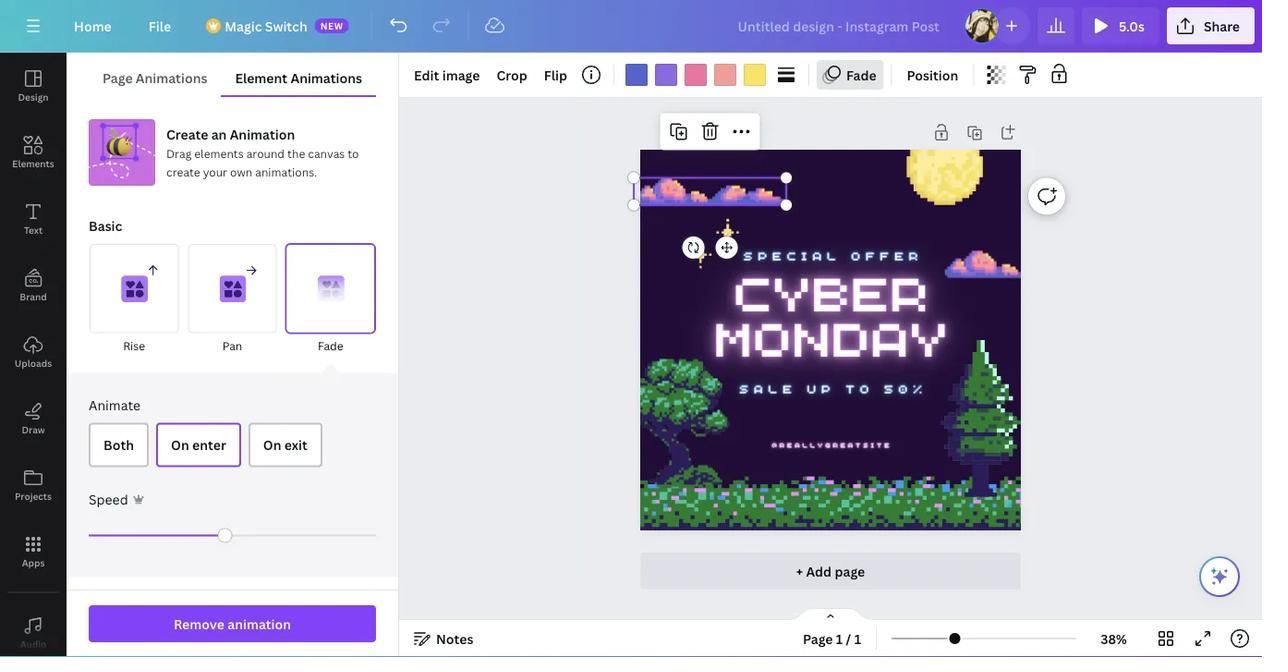 Task type: vqa. For each thing, say whether or not it's contained in the screenshot.
CASE STUDIES
no



Task type: describe. For each thing, give the bounding box(es) containing it.
home link
[[59, 7, 126, 44]]

your
[[203, 164, 227, 179]]

+ add page button
[[640, 553, 1021, 590]]

fade image
[[286, 244, 375, 333]]

apps button
[[0, 518, 67, 585]]

rise button
[[89, 243, 180, 356]]

create an animation drag elements around the canvas to create your own animations.
[[166, 125, 359, 179]]

pan image
[[188, 244, 277, 333]]

flip
[[544, 66, 567, 84]]

5.0s
[[1119, 17, 1145, 35]]

rise image
[[90, 244, 179, 333]]

38% button
[[1084, 624, 1144, 653]]

edit image
[[414, 66, 480, 84]]

speed
[[89, 491, 128, 508]]

@reallygreatsite
[[772, 440, 892, 449]]

text button
[[0, 186, 67, 252]]

to inside the create an animation drag elements around the canvas to create your own animations.
[[348, 146, 359, 161]]

animation
[[228, 615, 291, 633]]

page for page animations
[[103, 69, 133, 86]]

main menu bar
[[0, 0, 1263, 53]]

apps
[[22, 556, 45, 569]]

#ffe14d image
[[744, 64, 766, 86]]

design
[[18, 91, 49, 103]]

remove animation button
[[89, 605, 376, 642]]

remove
[[174, 615, 224, 633]]

page for page 1 / 1
[[803, 630, 833, 647]]

both button
[[89, 423, 149, 467]]

5.0s button
[[1082, 7, 1160, 44]]

audio
[[20, 638, 46, 650]]

show pages image
[[787, 607, 875, 622]]

an
[[211, 125, 227, 143]]

uploads
[[15, 357, 52, 369]]

pan button
[[187, 243, 278, 356]]

fade inside fade popup button
[[847, 66, 877, 84]]

notes
[[436, 630, 474, 647]]

flip button
[[537, 60, 575, 90]]

text
[[24, 224, 43, 236]]

elements
[[12, 157, 54, 170]]

element animations
[[235, 69, 362, 86]]

2 1 from the left
[[855, 630, 861, 647]]

special
[[744, 247, 841, 264]]

sale up to 50%
[[739, 380, 927, 397]]

the
[[287, 146, 305, 161]]

element animations button
[[221, 60, 376, 95]]

around
[[246, 146, 285, 161]]

brand button
[[0, 252, 67, 319]]

fade button
[[817, 60, 884, 90]]

image
[[442, 66, 480, 84]]

animate
[[89, 396, 141, 414]]

design button
[[0, 53, 67, 119]]

canvas
[[308, 146, 345, 161]]

position
[[907, 66, 959, 84]]

position button
[[900, 60, 966, 90]]

exit
[[285, 436, 308, 454]]

file
[[149, 17, 171, 35]]

on for on exit
[[263, 436, 281, 454]]

animation
[[230, 125, 295, 143]]

remove animation
[[174, 615, 291, 633]]

page
[[835, 562, 865, 580]]

special offer
[[744, 247, 923, 264]]

create
[[166, 164, 200, 179]]

notes button
[[407, 624, 481, 653]]

#fb6ba2 image
[[685, 64, 707, 86]]

basic
[[89, 217, 122, 234]]

page animations
[[103, 69, 207, 86]]

on enter
[[171, 436, 226, 454]]

brand
[[20, 290, 47, 303]]

on exit
[[263, 436, 308, 454]]

drag
[[166, 146, 192, 161]]

own
[[230, 164, 253, 179]]

new
[[320, 19, 344, 32]]



Task type: locate. For each thing, give the bounding box(es) containing it.
on left exit
[[263, 436, 281, 454]]

magic
[[225, 17, 262, 35]]

add
[[806, 562, 832, 580]]

#fb6ba2 image
[[685, 64, 707, 86]]

draw button
[[0, 385, 67, 452]]

#5561d3 image
[[626, 64, 648, 86], [626, 64, 648, 86]]

1 horizontal spatial to
[[846, 380, 874, 397]]

#8e68e6 image
[[655, 64, 677, 86], [655, 64, 677, 86]]

share
[[1204, 17, 1240, 35]]

offer
[[851, 247, 923, 264]]

to
[[348, 146, 359, 161], [846, 380, 874, 397]]

page inside button
[[103, 69, 133, 86]]

2 on from the left
[[263, 436, 281, 454]]

animations for element animations
[[291, 69, 362, 86]]

page animations button
[[89, 60, 221, 95]]

draw
[[22, 423, 45, 436]]

fade
[[847, 66, 877, 84], [318, 338, 344, 353]]

element
[[235, 69, 288, 86]]

fade inside fade button
[[318, 338, 344, 353]]

elements
[[194, 146, 244, 161]]

animations for page animations
[[136, 69, 207, 86]]

1 left /
[[836, 630, 843, 647]]

enter
[[192, 436, 226, 454]]

to right the canvas
[[348, 146, 359, 161]]

0 horizontal spatial page
[[103, 69, 133, 86]]

edit
[[414, 66, 439, 84]]

on left enter
[[171, 436, 189, 454]]

create
[[166, 125, 208, 143]]

1 horizontal spatial page
[[803, 630, 833, 647]]

on for on enter
[[171, 436, 189, 454]]

+ add page
[[796, 562, 865, 580]]

up
[[807, 380, 836, 397]]

canva assistant image
[[1209, 566, 1231, 588]]

to right up
[[846, 380, 874, 397]]

on inside 'on enter' button
[[171, 436, 189, 454]]

+
[[796, 562, 803, 580]]

cyber monday
[[713, 252, 948, 370]]

fade down fade image
[[318, 338, 344, 353]]

fade button
[[285, 243, 376, 356]]

50%
[[884, 380, 927, 397]]

#ffe14d image
[[744, 64, 766, 86]]

animations down new
[[291, 69, 362, 86]]

magic switch
[[225, 17, 307, 35]]

#ff999a image
[[714, 64, 737, 86], [714, 64, 737, 86]]

Design title text field
[[723, 7, 957, 44]]

color group
[[622, 60, 770, 90]]

0 horizontal spatial to
[[348, 146, 359, 161]]

0 vertical spatial fade
[[847, 66, 877, 84]]

1 vertical spatial page
[[803, 630, 833, 647]]

1 horizontal spatial 1
[[855, 630, 861, 647]]

on inside on exit button
[[263, 436, 281, 454]]

switch
[[265, 17, 307, 35]]

side panel tab list
[[0, 53, 67, 657]]

page down show pages image
[[803, 630, 833, 647]]

1 animations from the left
[[136, 69, 207, 86]]

1 on from the left
[[171, 436, 189, 454]]

sale
[[739, 380, 797, 397]]

uploads button
[[0, 319, 67, 385]]

on enter button
[[156, 423, 241, 467]]

audio button
[[0, 600, 67, 657]]

monday
[[713, 297, 948, 370]]

0 vertical spatial page
[[103, 69, 133, 86]]

1 horizontal spatial on
[[263, 436, 281, 454]]

1 vertical spatial to
[[846, 380, 874, 397]]

on exit button
[[248, 423, 322, 467]]

cyber
[[733, 252, 929, 324]]

0 horizontal spatial 1
[[836, 630, 843, 647]]

38%
[[1101, 630, 1127, 647]]

/
[[846, 630, 852, 647]]

page down home link at the top left of page
[[103, 69, 133, 86]]

1 right /
[[855, 630, 861, 647]]

animations
[[136, 69, 207, 86], [291, 69, 362, 86]]

pan
[[222, 338, 242, 353]]

0 horizontal spatial animations
[[136, 69, 207, 86]]

page 1 / 1
[[803, 630, 861, 647]]

2 animations from the left
[[291, 69, 362, 86]]

rise
[[123, 338, 145, 353]]

projects button
[[0, 452, 67, 518]]

1 horizontal spatial animations
[[291, 69, 362, 86]]

share button
[[1167, 7, 1255, 44]]

0 horizontal spatial on
[[171, 436, 189, 454]]

animations.
[[255, 164, 317, 179]]

1 vertical spatial fade
[[318, 338, 344, 353]]

both
[[104, 436, 134, 454]]

animations down file
[[136, 69, 207, 86]]

file button
[[134, 7, 186, 44]]

home
[[74, 17, 112, 35]]

edit image button
[[407, 60, 487, 90]]

page
[[103, 69, 133, 86], [803, 630, 833, 647]]

crop button
[[489, 60, 535, 90]]

projects
[[15, 490, 52, 502]]

on
[[171, 436, 189, 454], [263, 436, 281, 454]]

1 horizontal spatial fade
[[847, 66, 877, 84]]

elements button
[[0, 119, 67, 186]]

crop
[[497, 66, 527, 84]]

0 horizontal spatial fade
[[318, 338, 344, 353]]

1 1 from the left
[[836, 630, 843, 647]]

0 vertical spatial to
[[348, 146, 359, 161]]

fade down design title text box
[[847, 66, 877, 84]]



